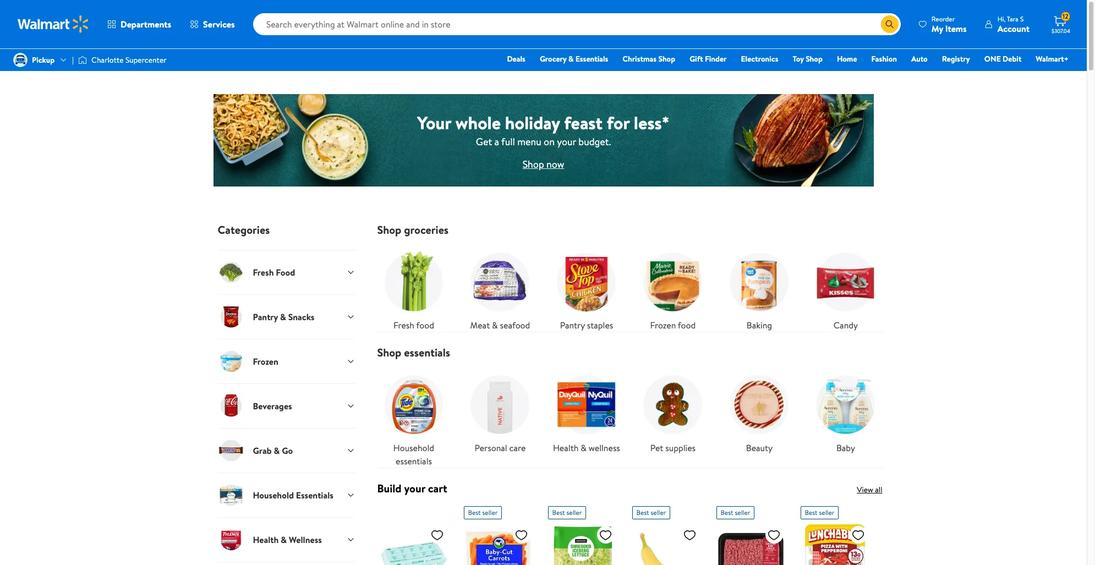 Task type: vqa. For each thing, say whether or not it's contained in the screenshot.
Toys by Age
no



Task type: describe. For each thing, give the bounding box(es) containing it.
budget.
[[579, 135, 611, 148]]

items
[[945, 22, 967, 34]]

your inside 'your whole holiday feast for less* get a full menu on your budget.'
[[557, 135, 576, 148]]

& for seafood
[[492, 319, 498, 331]]

personal care link
[[464, 368, 537, 455]]

beauty
[[746, 442, 773, 454]]

home link
[[832, 53, 862, 65]]

beverages button
[[218, 384, 355, 428]]

hi,
[[998, 14, 1006, 23]]

& for essentials
[[569, 53, 574, 64]]

seller for fourth product group
[[735, 508, 750, 517]]

account
[[998, 22, 1030, 34]]

2 product group from the left
[[548, 502, 617, 565]]

best for fourth product group
[[721, 508, 733, 517]]

gift
[[690, 53, 703, 64]]

add to favorites list, marketside fresh shredded iceberg lettuce, 8 oz bag, fresh image
[[599, 528, 612, 542]]

grab
[[253, 445, 272, 457]]

home
[[837, 53, 857, 64]]

auto link
[[906, 53, 933, 65]]

best seller for fourth product group from the right
[[552, 508, 582, 517]]

tara
[[1007, 14, 1019, 23]]

pet
[[650, 442, 663, 454]]

shop now link
[[523, 157, 564, 171]]

1 product group from the left
[[464, 502, 532, 565]]

fashion
[[872, 53, 897, 64]]

frozen food
[[650, 319, 696, 331]]

meat
[[470, 319, 490, 331]]

health & wellness
[[253, 534, 322, 546]]

health & wellness link
[[550, 368, 623, 455]]

candy link
[[809, 245, 882, 332]]

deals link
[[502, 53, 530, 65]]

fresh baby-cut carrots, 1lb bag image
[[464, 524, 532, 565]]

departments button
[[98, 11, 181, 37]]

wellness
[[289, 534, 322, 546]]

baby
[[837, 442, 855, 454]]

household essentials
[[253, 489, 333, 501]]

christmas shop
[[623, 53, 675, 64]]

|
[[72, 54, 74, 65]]

seafood
[[500, 319, 530, 331]]

food for frozen food
[[678, 319, 696, 331]]

best for first product group from the left
[[468, 508, 481, 517]]

electronics
[[741, 53, 778, 64]]

& for go
[[274, 445, 280, 457]]

beauty link
[[723, 368, 796, 455]]

go
[[282, 445, 293, 457]]

 image for pickup
[[13, 53, 28, 67]]

shop essentials
[[377, 345, 450, 360]]

household essentials link
[[377, 368, 450, 468]]

4 product group from the left
[[716, 502, 785, 565]]

grocery
[[540, 53, 567, 64]]

beverages
[[253, 400, 292, 412]]

& for wellness
[[581, 442, 587, 454]]

best seller for 1st product group from the right
[[805, 508, 835, 517]]

now
[[547, 157, 564, 171]]

pantry staples link
[[550, 245, 623, 332]]

shop for groceries
[[377, 222, 401, 237]]

frozen food link
[[636, 245, 710, 332]]

debit
[[1003, 53, 1022, 64]]

shop for now
[[523, 157, 544, 171]]

best seller for fourth product group
[[721, 508, 750, 517]]

shop groceries
[[377, 222, 449, 237]]

fashion link
[[867, 53, 902, 65]]

my
[[932, 22, 943, 34]]

staples
[[587, 319, 613, 331]]

seller for fourth product group from the right
[[567, 508, 582, 517]]

essentials inside dropdown button
[[296, 489, 333, 501]]

grocery & essentials
[[540, 53, 608, 64]]

christmas
[[623, 53, 657, 64]]

walmart+
[[1036, 53, 1069, 64]]

1 vertical spatial your
[[404, 481, 425, 496]]

build your cart
[[377, 481, 447, 496]]

food
[[276, 266, 295, 278]]

household for household essentials
[[393, 442, 434, 454]]

walmart+ link
[[1031, 53, 1074, 65]]

charlotte
[[91, 54, 124, 65]]

pantry & snacks
[[253, 311, 315, 323]]

health for health & wellness
[[553, 442, 579, 454]]

add to favorites list, fresh banana fruit, each image
[[683, 528, 697, 542]]

best for fourth product group from the right
[[552, 508, 565, 517]]

best for 3rd product group
[[637, 508, 649, 517]]

whole
[[456, 110, 501, 135]]

5 product group from the left
[[801, 502, 869, 565]]

frozen for frozen food
[[650, 319, 676, 331]]

pet supplies
[[650, 442, 696, 454]]

fresh food
[[253, 266, 295, 278]]

household for household essentials
[[253, 489, 294, 501]]

cart
[[428, 481, 447, 496]]

add to favorites list, all natural* 80% lean/20% fat ground beef chuck, 2.25 lb tray image
[[768, 528, 781, 542]]

1 horizontal spatial essentials
[[576, 53, 608, 64]]

essentials for household essentials
[[396, 455, 432, 467]]

get
[[476, 135, 492, 148]]

household essentials
[[393, 442, 434, 467]]

menu
[[517, 135, 541, 148]]

12
[[1063, 12, 1069, 21]]



Task type: locate. For each thing, give the bounding box(es) containing it.
 image right |
[[78, 54, 87, 65]]

categories
[[218, 222, 270, 237]]

0 vertical spatial frozen
[[650, 319, 676, 331]]

shop inside toy shop link
[[806, 53, 823, 64]]

best up "lunchables pizza with pepperoni kids lunch snack, 4.3 oz tray" image
[[805, 508, 818, 517]]

pantry for pantry & snacks
[[253, 311, 278, 323]]

0 vertical spatial essentials
[[404, 345, 450, 360]]

1 list from the top
[[371, 237, 889, 332]]

fresh inside 'list'
[[394, 319, 414, 331]]

1 vertical spatial essentials
[[296, 489, 333, 501]]

auto
[[911, 53, 928, 64]]

s
[[1020, 14, 1024, 23]]

pantry & snacks button
[[218, 294, 355, 339]]

your
[[417, 110, 451, 135]]

seller up all natural* 80% lean/20% fat ground beef chuck, 2.25 lb tray image at right
[[735, 508, 750, 517]]

gift finder link
[[685, 53, 732, 65]]

best up fresh banana fruit, each image
[[637, 508, 649, 517]]

0 horizontal spatial essentials
[[296, 489, 333, 501]]

frozen for frozen
[[253, 355, 278, 368]]

 image for charlotte supercenter
[[78, 54, 87, 65]]

1 horizontal spatial fresh
[[394, 319, 414, 331]]

0 horizontal spatial pantry
[[253, 311, 278, 323]]

hi, tara s account
[[998, 14, 1030, 34]]

candy
[[834, 319, 858, 331]]

0 horizontal spatial household
[[253, 489, 294, 501]]

best for 1st product group from the right
[[805, 508, 818, 517]]

5 seller from the left
[[819, 508, 835, 517]]

seller for 3rd product group
[[651, 508, 666, 517]]

electronics link
[[736, 53, 783, 65]]

meat & seafood
[[470, 319, 530, 331]]

baking
[[747, 319, 772, 331]]

pantry inside dropdown button
[[253, 311, 278, 323]]

3 best from the left
[[637, 508, 649, 517]]

list
[[371, 237, 889, 332], [371, 359, 889, 468]]

fresh inside dropdown button
[[253, 266, 274, 278]]

2 best from the left
[[552, 508, 565, 517]]

build
[[377, 481, 402, 496]]

shop now
[[523, 157, 564, 171]]

pantry
[[253, 311, 278, 323], [560, 319, 585, 331]]

pantry inside 'list'
[[560, 319, 585, 331]]

seller for 1st product group from the right
[[819, 508, 835, 517]]

baking link
[[723, 245, 796, 332]]

view all
[[857, 484, 883, 495]]

1 vertical spatial essentials
[[396, 455, 432, 467]]

seller up fresh banana fruit, each image
[[651, 508, 666, 517]]

for
[[607, 110, 630, 135]]

health & wellness button
[[218, 517, 355, 562]]

0 horizontal spatial fresh
[[253, 266, 274, 278]]

wellness
[[589, 442, 620, 454]]

registry link
[[937, 53, 975, 65]]

1 seller from the left
[[482, 508, 498, 517]]

add to favorites list, great value large white eggs, 18 count image
[[431, 528, 444, 542]]

1 best from the left
[[468, 508, 481, 517]]

best up all natural* 80% lean/20% fat ground beef chuck, 2.25 lb tray image at right
[[721, 508, 733, 517]]

list containing household essentials
[[371, 359, 889, 468]]

fresh left food
[[253, 266, 274, 278]]

2 best seller from the left
[[552, 508, 582, 517]]

a
[[495, 135, 499, 148]]

best seller
[[468, 508, 498, 517], [552, 508, 582, 517], [637, 508, 666, 517], [721, 508, 750, 517], [805, 508, 835, 517]]

5 best from the left
[[805, 508, 818, 517]]

& for wellness
[[281, 534, 287, 546]]

1 best seller from the left
[[468, 508, 498, 517]]

less*
[[634, 110, 670, 135]]

one debit link
[[980, 53, 1027, 65]]

household down grab & go
[[253, 489, 294, 501]]

search icon image
[[885, 20, 894, 29]]

1 horizontal spatial your
[[557, 135, 576, 148]]

feast
[[564, 110, 603, 135]]

pet supplies link
[[636, 368, 710, 455]]

fresh for fresh food
[[394, 319, 414, 331]]

best seller up fresh banana fruit, each image
[[637, 508, 666, 517]]

pantry left snacks
[[253, 311, 278, 323]]

best up 'fresh baby-cut carrots, 1lb bag' "image"
[[468, 508, 481, 517]]

1 vertical spatial list
[[371, 359, 889, 468]]

0 horizontal spatial your
[[404, 481, 425, 496]]

shop down fresh food
[[377, 345, 401, 360]]

supplies
[[666, 442, 696, 454]]

personal care
[[475, 442, 526, 454]]

services button
[[181, 11, 244, 37]]

your
[[557, 135, 576, 148], [404, 481, 425, 496]]

1 horizontal spatial household
[[393, 442, 434, 454]]

fresh banana fruit, each image
[[632, 524, 701, 565]]

pantry staples
[[560, 319, 613, 331]]

your whole holiday feast for less* get a full menu on your budget.
[[417, 110, 670, 148]]

seller up marketside fresh shredded iceberg lettuce, 8 oz bag, fresh 'image'
[[567, 508, 582, 517]]

care
[[509, 442, 526, 454]]

view
[[857, 484, 873, 495]]

1 vertical spatial frozen
[[253, 355, 278, 368]]

frozen inside dropdown button
[[253, 355, 278, 368]]

great value large white eggs, 18 count image
[[379, 524, 448, 565]]

shop left groceries
[[377, 222, 401, 237]]

deals
[[507, 53, 526, 64]]

your left cart
[[404, 481, 425, 496]]

fresh food button
[[218, 250, 355, 294]]

essentials up wellness
[[296, 489, 333, 501]]

household inside 'list'
[[393, 442, 434, 454]]

best seller up marketside fresh shredded iceberg lettuce, 8 oz bag, fresh 'image'
[[552, 508, 582, 517]]

shop inside christmas shop 'link'
[[658, 53, 675, 64]]

health inside health & wellness link
[[553, 442, 579, 454]]

product group
[[464, 502, 532, 565], [548, 502, 617, 565], [632, 502, 701, 565], [716, 502, 785, 565], [801, 502, 869, 565]]

household up build your cart
[[393, 442, 434, 454]]

essentials up build your cart
[[396, 455, 432, 467]]

1 horizontal spatial food
[[678, 319, 696, 331]]

0 vertical spatial health
[[553, 442, 579, 454]]

fresh up shop essentials
[[394, 319, 414, 331]]

list for shop essentials
[[371, 359, 889, 468]]

essentials
[[404, 345, 450, 360], [396, 455, 432, 467]]

essentials down search search field
[[576, 53, 608, 64]]

fresh food
[[394, 319, 434, 331]]

0 horizontal spatial  image
[[13, 53, 28, 67]]

4 best from the left
[[721, 508, 733, 517]]

shop for essentials
[[377, 345, 401, 360]]

seller for first product group from the left
[[482, 508, 498, 517]]

all natural* 80% lean/20% fat ground beef chuck, 2.25 lb tray image
[[716, 524, 785, 565]]

3 product group from the left
[[632, 502, 701, 565]]

view all link
[[857, 484, 883, 495]]

your whole holiday feast for less*. get a full menu on your budget. shop now. image
[[213, 93, 874, 188]]

0 vertical spatial essentials
[[576, 53, 608, 64]]

fresh for fresh food
[[253, 266, 274, 278]]

& for snacks
[[280, 311, 286, 323]]

grocery & essentials link
[[535, 53, 613, 65]]

shop right christmas
[[658, 53, 675, 64]]

toy shop link
[[788, 53, 828, 65]]

add to favorites list, lunchables pizza with pepperoni kids lunch snack, 4.3 oz tray image
[[852, 528, 865, 542]]

best seller up 'fresh baby-cut carrots, 1lb bag' "image"
[[468, 508, 498, 517]]

reorder my items
[[932, 14, 967, 34]]

health
[[553, 442, 579, 454], [253, 534, 279, 546]]

seller up "lunchables pizza with pepperoni kids lunch snack, 4.3 oz tray" image
[[819, 508, 835, 517]]

supercenter
[[125, 54, 167, 65]]

1 vertical spatial fresh
[[394, 319, 414, 331]]

2 seller from the left
[[567, 508, 582, 517]]

2 food from the left
[[678, 319, 696, 331]]

essentials for shop essentials
[[404, 345, 450, 360]]

best up marketside fresh shredded iceberg lettuce, 8 oz bag, fresh 'image'
[[552, 508, 565, 517]]

health inside health & wellness dropdown button
[[253, 534, 279, 546]]

health & wellness
[[553, 442, 620, 454]]

gift finder
[[690, 53, 727, 64]]

essentials inside household essentials
[[396, 455, 432, 467]]

best seller for first product group from the left
[[468, 508, 498, 517]]

charlotte supercenter
[[91, 54, 167, 65]]

 image
[[13, 53, 28, 67], [78, 54, 87, 65]]

best seller up "lunchables pizza with pepperoni kids lunch snack, 4.3 oz tray" image
[[805, 508, 835, 517]]

2 list from the top
[[371, 359, 889, 468]]

pantry left staples
[[560, 319, 585, 331]]

christmas shop link
[[618, 53, 680, 65]]

shop right toy on the top right of page
[[806, 53, 823, 64]]

one
[[984, 53, 1001, 64]]

4 best seller from the left
[[721, 508, 750, 517]]

5 best seller from the left
[[805, 508, 835, 517]]

Walmart Site-Wide search field
[[253, 13, 901, 35]]

3 best seller from the left
[[637, 508, 666, 517]]

shop left now
[[523, 157, 544, 171]]

groceries
[[404, 222, 449, 237]]

0 horizontal spatial frozen
[[253, 355, 278, 368]]

personal
[[475, 442, 507, 454]]

4 seller from the left
[[735, 508, 750, 517]]

1 horizontal spatial frozen
[[650, 319, 676, 331]]

0 vertical spatial fresh
[[253, 266, 274, 278]]

best
[[468, 508, 481, 517], [552, 508, 565, 517], [637, 508, 649, 517], [721, 508, 733, 517], [805, 508, 818, 517]]

shop
[[658, 53, 675, 64], [806, 53, 823, 64], [523, 157, 544, 171], [377, 222, 401, 237], [377, 345, 401, 360]]

list containing fresh food
[[371, 237, 889, 332]]

fresh food link
[[377, 245, 450, 332]]

Search search field
[[253, 13, 901, 35]]

0 vertical spatial household
[[393, 442, 434, 454]]

grab & go button
[[218, 428, 355, 473]]

marketside fresh shredded iceberg lettuce, 8 oz bag, fresh image
[[548, 524, 617, 565]]

one debit
[[984, 53, 1022, 64]]

seller up 'fresh baby-cut carrots, 1lb bag' "image"
[[482, 508, 498, 517]]

best seller up all natural* 80% lean/20% fat ground beef chuck, 2.25 lb tray image at right
[[721, 508, 750, 517]]

household essentials button
[[218, 473, 355, 517]]

 image left "pickup"
[[13, 53, 28, 67]]

meat & seafood link
[[464, 245, 537, 332]]

reorder
[[932, 14, 955, 23]]

0 vertical spatial list
[[371, 237, 889, 332]]

finder
[[705, 53, 727, 64]]

full
[[501, 135, 515, 148]]

frozen inside 'list'
[[650, 319, 676, 331]]

essentials down fresh food
[[404, 345, 450, 360]]

add to favorites list, fresh baby-cut carrots, 1lb bag image
[[515, 528, 528, 542]]

3 seller from the left
[[651, 508, 666, 517]]

0 horizontal spatial food
[[416, 319, 434, 331]]

grab & go
[[253, 445, 293, 457]]

food for fresh food
[[416, 319, 434, 331]]

1 food from the left
[[416, 319, 434, 331]]

pantry for pantry staples
[[560, 319, 585, 331]]

1 horizontal spatial  image
[[78, 54, 87, 65]]

frozen
[[650, 319, 676, 331], [253, 355, 278, 368]]

best seller for 3rd product group
[[637, 508, 666, 517]]

walmart image
[[18, 15, 89, 33]]

household inside dropdown button
[[253, 489, 294, 501]]

0 vertical spatial your
[[557, 135, 576, 148]]

1 vertical spatial household
[[253, 489, 294, 501]]

1 vertical spatial health
[[253, 534, 279, 546]]

frozen button
[[218, 339, 355, 384]]

1 horizontal spatial health
[[553, 442, 579, 454]]

pickup
[[32, 54, 55, 65]]

lunchables pizza with pepperoni kids lunch snack, 4.3 oz tray image
[[801, 524, 869, 565]]

services
[[203, 18, 235, 30]]

toy shop
[[793, 53, 823, 64]]

health for health & wellness
[[253, 534, 279, 546]]

0 horizontal spatial health
[[253, 534, 279, 546]]

1 horizontal spatial pantry
[[560, 319, 585, 331]]

your right on
[[557, 135, 576, 148]]

list for shop groceries
[[371, 237, 889, 332]]

on
[[544, 135, 555, 148]]



